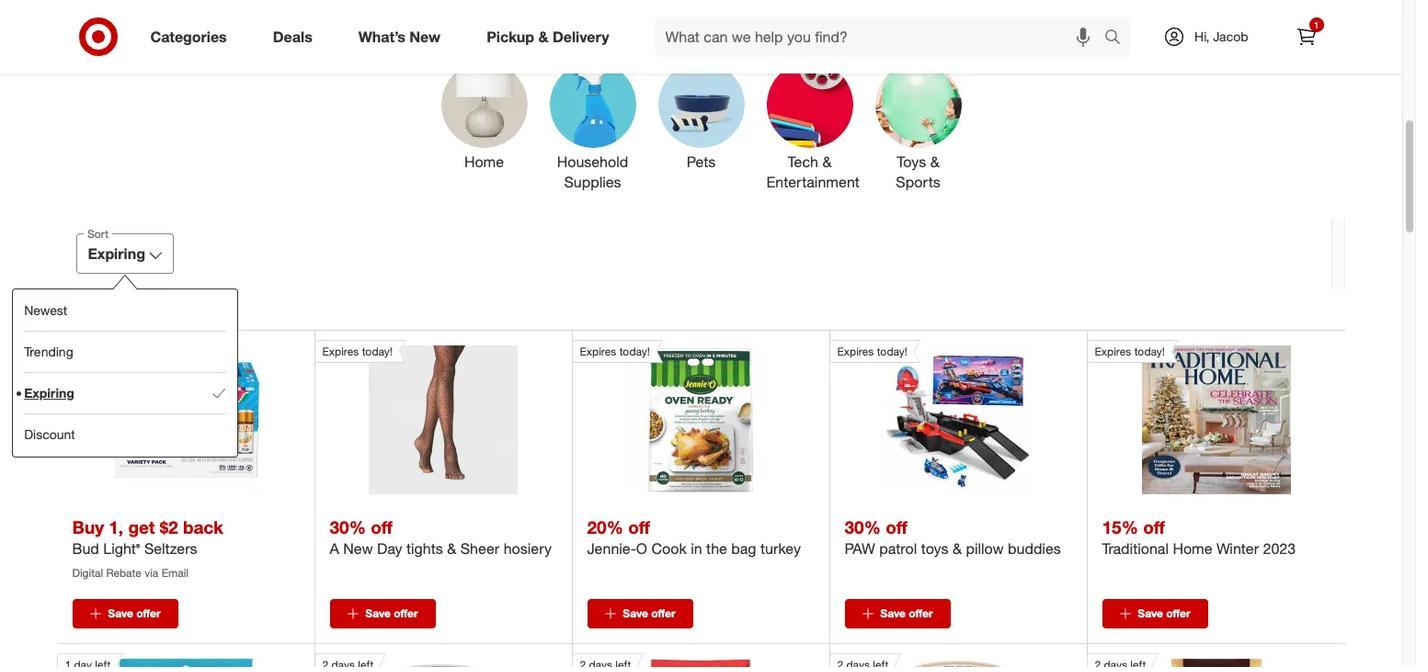 Task type: describe. For each thing, give the bounding box(es) containing it.
expiring for expiring dropdown button
[[88, 245, 145, 263]]

get
[[128, 517, 155, 538]]

expiring for expiring link
[[24, 386, 74, 401]]

pickup & delivery link
[[471, 17, 633, 57]]

1 save offer from the left
[[108, 607, 161, 621]]

email
[[162, 567, 189, 581]]

expires for 15% off traditional home winter 2023
[[1095, 345, 1132, 359]]

home
[[465, 152, 504, 171]]

day
[[377, 540, 403, 558]]

newest
[[24, 302, 67, 318]]

offer for 30% off a new day tights & sheer hosiery
[[394, 607, 418, 621]]

tech & entertainment
[[767, 152, 860, 192]]

for you button
[[387, 0, 473, 54]]

categories link
[[135, 17, 250, 57]]

the
[[707, 540, 728, 558]]

adult beverages
[[504, 13, 574, 52]]

save offer button for 15% off traditional home winter 2023
[[1103, 600, 1208, 629]]

o
[[636, 540, 648, 558]]

off for 30% off paw patrol toys & pillow buddies
[[886, 517, 908, 538]]

tech & entertainment button
[[767, 61, 860, 193]]

$2
[[160, 517, 178, 538]]

patrol
[[880, 540, 917, 558]]

& for toys
[[931, 152, 940, 171]]

today! for 30% off paw patrol toys & pillow buddies
[[877, 345, 908, 359]]

adult
[[521, 13, 556, 31]]

bud
[[72, 540, 99, 558]]

beverages
[[504, 34, 574, 52]]

for
[[405, 13, 427, 31]]

expires today! button for 30% off a new day tights & sheer hosiery
[[314, 340, 518, 495]]

off for 30% off a new day tights & sheer hosiery
[[371, 517, 393, 538]]

& inside 30% off paw patrol toys & pillow buddies
[[953, 540, 962, 558]]

home
[[1173, 540, 1213, 558]]

food button
[[930, 0, 1016, 54]]

seltzers
[[144, 540, 197, 558]]

bag
[[732, 540, 757, 558]]

1
[[1314, 19, 1319, 30]]

back
[[183, 517, 223, 538]]

baby
[[739, 13, 773, 31]]

you
[[431, 13, 455, 31]]

save offer button for 30% off a new day tights & sheer hosiery
[[330, 600, 436, 629]]

671
[[72, 291, 108, 317]]

newest link
[[24, 290, 226, 331]]

adult beverages button
[[495, 0, 582, 54]]

15% off traditional home winter 2023
[[1103, 517, 1296, 558]]

what's new
[[359, 27, 441, 46]]

rebate
[[106, 567, 142, 581]]

discount
[[24, 427, 75, 443]]

health button
[[1038, 0, 1125, 54]]

offer right 671
[[113, 291, 160, 317]]

1 save from the left
[[108, 607, 133, 621]]

apparel
[[622, 13, 673, 31]]

1 link
[[1287, 17, 1327, 57]]

& for pickup
[[539, 27, 549, 46]]

buy
[[72, 517, 104, 538]]

search
[[1097, 29, 1141, 47]]

2023
[[1264, 540, 1296, 558]]

toys inside 30% off paw patrol toys & pillow buddies
[[921, 540, 949, 558]]

save for 15% off traditional home winter 2023
[[1138, 607, 1164, 621]]

what's
[[359, 27, 406, 46]]

new inside what's new link
[[410, 27, 441, 46]]

expiring link
[[24, 373, 226, 414]]

expires today! button for 15% off traditional home winter 2023
[[1087, 340, 1291, 495]]

save offer for 30% off a new day tights & sheer hosiery
[[366, 607, 418, 621]]

discount link
[[24, 414, 226, 456]]

expires for 30% off a new day tights & sheer hosiery
[[322, 345, 359, 359]]

beauty
[[841, 13, 887, 31]]

30% for 30% off paw patrol toys & pillow buddies
[[845, 517, 881, 538]]

pets button
[[658, 61, 745, 193]]

toys & sports button
[[875, 61, 962, 193]]

deals link
[[257, 17, 336, 57]]

& inside 30% off a new day tights & sheer hosiery
[[447, 540, 457, 558]]

tights
[[407, 540, 443, 558]]

baby button
[[712, 0, 799, 54]]

15%
[[1103, 517, 1139, 538]]

tech
[[788, 152, 819, 171]]

today! for 15% off traditional home winter 2023
[[1135, 345, 1166, 359]]

jennie-
[[587, 540, 636, 558]]

expiring button
[[76, 234, 174, 274]]

buy 1, get $2 back bud light® seltzers digital rebate via email
[[72, 517, 223, 581]]

off for 20% off jennie-o cook in the bag turkey
[[628, 517, 650, 538]]

pillow
[[966, 540, 1004, 558]]



Task type: locate. For each thing, give the bounding box(es) containing it.
20%
[[587, 517, 624, 538]]

offer for 20% off jennie-o cook in the bag turkey
[[651, 607, 676, 621]]

expires today! for 30% off a new day tights & sheer hosiery
[[322, 345, 393, 359]]

offer down day
[[394, 607, 418, 621]]

save for 30% off paw patrol toys & pillow buddies
[[881, 607, 906, 621]]

pickup
[[487, 27, 535, 46]]

1 today! from the left
[[362, 345, 393, 359]]

&
[[539, 27, 549, 46], [823, 152, 832, 171], [931, 152, 940, 171], [447, 540, 457, 558], [953, 540, 962, 558]]

2 today! from the left
[[620, 345, 650, 359]]

expires for 30% off paw patrol toys & pillow buddies
[[838, 345, 874, 359]]

hi, jacob
[[1195, 29, 1249, 44]]

2 save offer button from the left
[[330, 600, 436, 629]]

search button
[[1097, 17, 1141, 61]]

save offer down rebate
[[108, 607, 161, 621]]

toys
[[897, 152, 927, 171], [921, 540, 949, 558]]

categories
[[150, 27, 227, 46]]

3 save from the left
[[623, 607, 648, 621]]

expires today!
[[322, 345, 393, 359], [580, 345, 650, 359], [838, 345, 908, 359], [1095, 345, 1166, 359]]

expiring inside dropdown button
[[88, 245, 145, 263]]

30% for 30% off a new day tights & sheer hosiery
[[330, 517, 366, 538]]

1 30% from the left
[[330, 517, 366, 538]]

save offer down day
[[366, 607, 418, 621]]

toys & sports
[[896, 152, 941, 192]]

today! for 20% off jennie-o cook in the bag turkey
[[620, 345, 650, 359]]

household supplies
[[557, 152, 629, 192]]

expires today! for 30% off paw patrol toys & pillow buddies
[[838, 345, 908, 359]]

beauty button
[[821, 0, 908, 54]]

expires today! for 20% off jennie-o cook in the bag turkey
[[580, 345, 650, 359]]

2 expires today! button from the left
[[572, 340, 776, 495]]

health
[[1060, 13, 1103, 31]]

save down the traditional
[[1138, 607, 1164, 621]]

food
[[956, 13, 990, 31]]

save
[[108, 607, 133, 621], [366, 607, 391, 621], [623, 607, 648, 621], [881, 607, 906, 621], [1138, 607, 1164, 621]]

save offer down the o
[[623, 607, 676, 621]]

30% inside 30% off paw patrol toys & pillow buddies
[[845, 517, 881, 538]]

save offer for 30% off paw patrol toys & pillow buddies
[[881, 607, 933, 621]]

digital
[[72, 567, 103, 581]]

30% off paw patrol toys & pillow buddies
[[845, 517, 1061, 558]]

1 expires from the left
[[322, 345, 359, 359]]

save down the o
[[623, 607, 648, 621]]

save down day
[[366, 607, 391, 621]]

1 expires today! button from the left
[[314, 340, 518, 495]]

save offer button
[[72, 600, 178, 629], [330, 600, 436, 629], [587, 600, 693, 629], [845, 600, 951, 629], [1103, 600, 1208, 629]]

save offer button down day
[[330, 600, 436, 629]]

4 today! from the left
[[1135, 345, 1166, 359]]

5 save from the left
[[1138, 607, 1164, 621]]

0 horizontal spatial expiring
[[24, 386, 74, 401]]

home button
[[441, 61, 528, 193]]

expiring
[[88, 245, 145, 263], [24, 386, 74, 401]]

off up the traditional
[[1144, 517, 1165, 538]]

toys inside toys & sports
[[897, 152, 927, 171]]

2 expires from the left
[[580, 345, 617, 359]]

0 vertical spatial expiring
[[88, 245, 145, 263]]

off up patrol
[[886, 517, 908, 538]]

4 expires today! button from the left
[[1087, 340, 1291, 495]]

30% inside 30% off a new day tights & sheer hosiery
[[330, 517, 366, 538]]

671 offer
[[72, 291, 160, 317]]

3 expires today! from the left
[[838, 345, 908, 359]]

save offer button down the o
[[587, 600, 693, 629]]

expiring up 671 offer at the top
[[88, 245, 145, 263]]

3 off from the left
[[886, 517, 908, 538]]

for you
[[405, 13, 455, 31]]

save offer down patrol
[[881, 607, 933, 621]]

& inside the tech & entertainment
[[823, 152, 832, 171]]

cook
[[652, 540, 687, 558]]

0 vertical spatial toys
[[897, 152, 927, 171]]

sports
[[896, 173, 941, 192]]

expires for 20% off jennie-o cook in the bag turkey
[[580, 345, 617, 359]]

offer for 15% off traditional home winter 2023
[[1167, 607, 1191, 621]]

supplies
[[564, 173, 621, 192]]

off for 15% off traditional home winter 2023
[[1144, 517, 1165, 538]]

save for 30% off a new day tights & sheer hosiery
[[366, 607, 391, 621]]

winter
[[1217, 540, 1259, 558]]

1 horizontal spatial expiring
[[88, 245, 145, 263]]

toys right patrol
[[921, 540, 949, 558]]

offer down the home
[[1167, 607, 1191, 621]]

pets
[[687, 152, 716, 171]]

0 horizontal spatial new
[[343, 540, 373, 558]]

3 expires today! button from the left
[[829, 340, 1033, 495]]

via
[[145, 567, 159, 581]]

traditional
[[1103, 540, 1169, 558]]

off up the o
[[628, 517, 650, 538]]

off inside the 15% off traditional home winter 2023
[[1144, 517, 1165, 538]]

3 expires from the left
[[838, 345, 874, 359]]

off
[[371, 517, 393, 538], [628, 517, 650, 538], [886, 517, 908, 538], [1144, 517, 1165, 538]]

in
[[691, 540, 703, 558]]

save offer down the home
[[1138, 607, 1191, 621]]

save offer button for 20% off jennie-o cook in the bag turkey
[[587, 600, 693, 629]]

expires today! button for 30% off paw patrol toys & pillow buddies
[[829, 340, 1033, 495]]

4 off from the left
[[1144, 517, 1165, 538]]

1 off from the left
[[371, 517, 393, 538]]

delivery
[[553, 27, 610, 46]]

off up day
[[371, 517, 393, 538]]

2 save offer from the left
[[366, 607, 418, 621]]

save offer button down the traditional
[[1103, 600, 1208, 629]]

30% off a new day tights & sheer hosiery
[[330, 517, 552, 558]]

expires today! button for 20% off jennie-o cook in the bag turkey
[[572, 340, 776, 495]]

trending link
[[24, 331, 226, 373]]

save offer for 15% off traditional home winter 2023
[[1138, 607, 1191, 621]]

2 off from the left
[[628, 517, 650, 538]]

save offer for 20% off jennie-o cook in the bag turkey
[[623, 607, 676, 621]]

2 save from the left
[[366, 607, 391, 621]]

new
[[410, 27, 441, 46], [343, 540, 373, 558]]

jacob
[[1214, 29, 1249, 44]]

1 vertical spatial new
[[343, 540, 373, 558]]

household supplies button
[[550, 61, 636, 193]]

2 30% from the left
[[845, 517, 881, 538]]

20% off jennie-o cook in the bag turkey
[[587, 517, 801, 558]]

trending
[[24, 344, 73, 360]]

offer for 30% off paw patrol toys & pillow buddies
[[909, 607, 933, 621]]

hosiery
[[504, 540, 552, 558]]

1 vertical spatial toys
[[921, 540, 949, 558]]

4 save from the left
[[881, 607, 906, 621]]

offer down via
[[136, 607, 161, 621]]

5 save offer button from the left
[[1103, 600, 1208, 629]]

turkey
[[761, 540, 801, 558]]

5 save offer from the left
[[1138, 607, 1191, 621]]

apparel button
[[604, 0, 690, 54]]

30% up the a
[[330, 517, 366, 538]]

save offer button down patrol
[[845, 600, 951, 629]]

0 horizontal spatial 30%
[[330, 517, 366, 538]]

& inside toys & sports
[[931, 152, 940, 171]]

off inside 20% off jennie-o cook in the bag turkey
[[628, 517, 650, 538]]

save down rebate
[[108, 607, 133, 621]]

expires
[[322, 345, 359, 359], [580, 345, 617, 359], [838, 345, 874, 359], [1095, 345, 1132, 359]]

30% up paw
[[845, 517, 881, 538]]

What can we help you find? suggestions appear below search field
[[655, 17, 1109, 57]]

hi,
[[1195, 29, 1210, 44]]

pickup & delivery
[[487, 27, 610, 46]]

offer down patrol
[[909, 607, 933, 621]]

3 save offer from the left
[[623, 607, 676, 621]]

save down patrol
[[881, 607, 906, 621]]

toys up sports
[[897, 152, 927, 171]]

what's new link
[[343, 17, 464, 57]]

today! for 30% off a new day tights & sheer hosiery
[[362, 345, 393, 359]]

2 expires today! from the left
[[580, 345, 650, 359]]

save offer button for 30% off paw patrol toys & pillow buddies
[[845, 600, 951, 629]]

4 expires today! from the left
[[1095, 345, 1166, 359]]

expires today! for 15% off traditional home winter 2023
[[1095, 345, 1166, 359]]

off inside 30% off a new day tights & sheer hosiery
[[371, 517, 393, 538]]

deals
[[273, 27, 313, 46]]

buddies
[[1008, 540, 1061, 558]]

1 save offer button from the left
[[72, 600, 178, 629]]

3 today! from the left
[[877, 345, 908, 359]]

4 save offer from the left
[[881, 607, 933, 621]]

offer down "cook"
[[651, 607, 676, 621]]

1 vertical spatial expiring
[[24, 386, 74, 401]]

4 expires from the left
[[1095, 345, 1132, 359]]

off inside 30% off paw patrol toys & pillow buddies
[[886, 517, 908, 538]]

1 horizontal spatial new
[[410, 27, 441, 46]]

3 save offer button from the left
[[587, 600, 693, 629]]

expires today! button
[[314, 340, 518, 495], [572, 340, 776, 495], [829, 340, 1033, 495], [1087, 340, 1291, 495]]

1 expires today! from the left
[[322, 345, 393, 359]]

& for tech
[[823, 152, 832, 171]]

new inside 30% off a new day tights & sheer hosiery
[[343, 540, 373, 558]]

sheer
[[461, 540, 500, 558]]

today!
[[362, 345, 393, 359], [620, 345, 650, 359], [877, 345, 908, 359], [1135, 345, 1166, 359]]

a
[[330, 540, 339, 558]]

entertainment
[[767, 173, 860, 192]]

save offer button down rebate
[[72, 600, 178, 629]]

expiring up discount
[[24, 386, 74, 401]]

household
[[557, 152, 629, 171]]

4 save offer button from the left
[[845, 600, 951, 629]]

1 horizontal spatial 30%
[[845, 517, 881, 538]]

light®
[[103, 540, 140, 558]]

30%
[[330, 517, 366, 538], [845, 517, 881, 538]]

save for 20% off jennie-o cook in the bag turkey
[[623, 607, 648, 621]]

1,
[[109, 517, 123, 538]]

paw
[[845, 540, 876, 558]]

0 vertical spatial new
[[410, 27, 441, 46]]



Task type: vqa. For each thing, say whether or not it's contained in the screenshot.
third Save
yes



